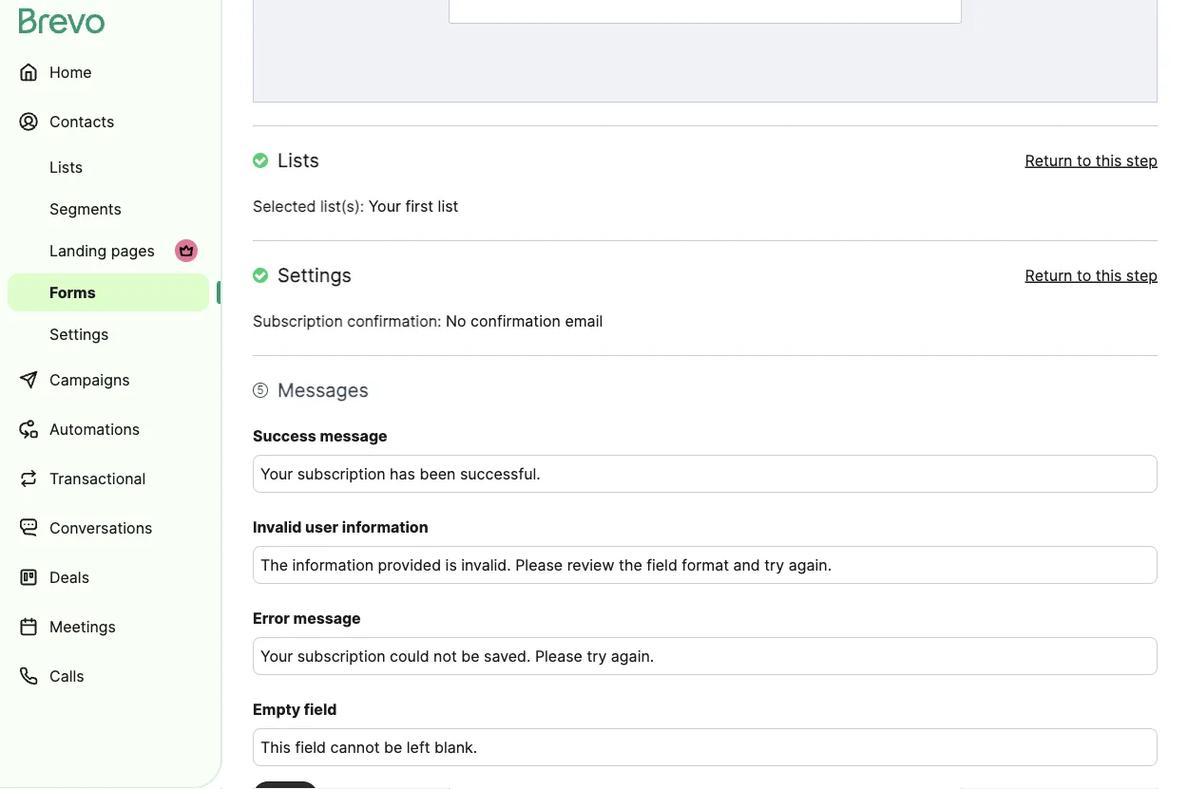 Task type: locate. For each thing, give the bounding box(es) containing it.
segments link
[[8, 190, 209, 228]]

messages
[[278, 379, 369, 402]]

confirmation
[[347, 312, 437, 330], [471, 312, 561, 330]]

subscription
[[253, 312, 343, 330]]

1 vertical spatial return to this step button
[[1025, 264, 1158, 287]]

transactional
[[49, 470, 146, 488]]

conversations link
[[8, 506, 209, 551]]

message for error message
[[293, 609, 361, 628]]

0 vertical spatial step
[[1126, 151, 1158, 170]]

1 this from the top
[[1096, 151, 1122, 170]]

pages
[[111, 241, 155, 260]]

1 vertical spatial this
[[1096, 266, 1122, 285]]

empty
[[253, 701, 300, 719]]

lists link
[[8, 148, 209, 186]]

to
[[1077, 151, 1091, 170], [1077, 266, 1091, 285]]

success message
[[253, 427, 387, 445]]

settings down forms on the top left of the page
[[49, 325, 109, 344]]

2 to from the top
[[1077, 266, 1091, 285]]

1 confirmation from the left
[[347, 312, 437, 330]]

campaigns
[[49, 371, 130, 389]]

1 return to this step button from the top
[[1025, 149, 1158, 172]]

confirmation left no
[[347, 312, 437, 330]]

return
[[1025, 151, 1073, 170], [1025, 266, 1073, 285]]

confirmation right no
[[471, 312, 561, 330]]

return to this step
[[1025, 151, 1158, 170], [1025, 266, 1158, 285]]

2 return to this step button from the top
[[1025, 264, 1158, 287]]

settings up subscription
[[278, 264, 352, 287]]

1 to from the top
[[1077, 151, 1091, 170]]

1 vertical spatial settings
[[49, 325, 109, 344]]

left___rvooi image
[[179, 243, 194, 259]]

None text field
[[253, 455, 1158, 493]]

transactional link
[[8, 456, 209, 502]]

2 this from the top
[[1096, 266, 1122, 285]]

message down messages
[[320, 427, 387, 445]]

5
[[257, 384, 264, 397]]

success
[[253, 427, 316, 445]]

lists up segments
[[49, 158, 83, 176]]

return to this step button
[[1025, 149, 1158, 172], [1025, 264, 1158, 287]]

selected list(s): your first list
[[253, 197, 458, 215]]

0 vertical spatial return to this step
[[1025, 151, 1158, 170]]

deals
[[49, 568, 89, 587]]

lists right return icon
[[278, 149, 319, 172]]

0 horizontal spatial lists
[[49, 158, 83, 176]]

1 return from the top
[[1025, 151, 1073, 170]]

1 vertical spatial return to this step
[[1025, 266, 1158, 285]]

list(s):
[[320, 197, 364, 215]]

message right error
[[293, 609, 361, 628]]

1 vertical spatial to
[[1077, 266, 1091, 285]]

step
[[1126, 151, 1158, 170], [1126, 266, 1158, 285]]

this
[[1096, 151, 1122, 170], [1096, 266, 1122, 285]]

2 step from the top
[[1126, 266, 1158, 285]]

0 vertical spatial to
[[1077, 151, 1091, 170]]

1 horizontal spatial settings
[[278, 264, 352, 287]]

message
[[320, 427, 387, 445], [293, 609, 361, 628]]

2 return to this step from the top
[[1025, 266, 1158, 285]]

0 vertical spatial message
[[320, 427, 387, 445]]

automations link
[[8, 407, 209, 452]]

0 vertical spatial return
[[1025, 151, 1073, 170]]

1 step from the top
[[1126, 151, 1158, 170]]

no
[[446, 312, 466, 330]]

subscription confirmation : no confirmation email
[[253, 312, 603, 330]]

1 vertical spatial message
[[293, 609, 361, 628]]

1 vertical spatial return
[[1025, 266, 1073, 285]]

calls
[[49, 667, 84, 686]]

landing
[[49, 241, 107, 260]]

None text field
[[253, 547, 1158, 585], [253, 638, 1158, 676], [253, 729, 1158, 767], [253, 547, 1158, 585], [253, 638, 1158, 676], [253, 729, 1158, 767]]

error message
[[253, 609, 361, 628]]

2 return from the top
[[1025, 266, 1073, 285]]

field
[[304, 701, 337, 719]]

conversations
[[49, 519, 152, 537]]

1 vertical spatial step
[[1126, 266, 1158, 285]]

0 horizontal spatial confirmation
[[347, 312, 437, 330]]

1 return to this step from the top
[[1025, 151, 1158, 170]]

1 horizontal spatial confirmation
[[471, 312, 561, 330]]

meetings
[[49, 618, 116, 636]]

settings
[[278, 264, 352, 287], [49, 325, 109, 344]]

0 vertical spatial this
[[1096, 151, 1122, 170]]

lists
[[278, 149, 319, 172], [49, 158, 83, 176]]

segments
[[49, 200, 122, 218]]

contacts link
[[8, 99, 209, 144]]

settings link
[[8, 316, 209, 354]]

0 vertical spatial return to this step button
[[1025, 149, 1158, 172]]



Task type: describe. For each thing, give the bounding box(es) containing it.
landing pages link
[[8, 232, 209, 270]]

automations
[[49, 420, 140, 439]]

:
[[437, 312, 441, 330]]

return for settings
[[1025, 266, 1073, 285]]

invalid user information
[[253, 518, 428, 537]]

home link
[[8, 49, 209, 95]]

message for success message
[[320, 427, 387, 445]]

2 confirmation from the left
[[471, 312, 561, 330]]

0 horizontal spatial settings
[[49, 325, 109, 344]]

first
[[405, 197, 434, 215]]

your
[[368, 197, 401, 215]]

calls link
[[8, 654, 209, 700]]

invalid
[[253, 518, 302, 537]]

this for settings
[[1096, 266, 1122, 285]]

this for lists
[[1096, 151, 1122, 170]]

landing pages
[[49, 241, 155, 260]]

return to this step button for settings
[[1025, 264, 1158, 287]]

to for settings
[[1077, 266, 1091, 285]]

return to this step for settings
[[1025, 266, 1158, 285]]

return to this step for lists
[[1025, 151, 1158, 170]]

step for lists
[[1126, 151, 1158, 170]]

error
[[253, 609, 290, 628]]

to for lists
[[1077, 151, 1091, 170]]

selected
[[253, 197, 316, 215]]

return to this step button for lists
[[1025, 149, 1158, 172]]

list
[[438, 197, 458, 215]]

contacts
[[49, 112, 114, 131]]

email
[[565, 312, 603, 330]]

0 vertical spatial settings
[[278, 264, 352, 287]]

information
[[342, 518, 428, 537]]

return image
[[253, 268, 268, 283]]

lists inside lists link
[[49, 158, 83, 176]]

deals link
[[8, 555, 209, 601]]

return for lists
[[1025, 151, 1073, 170]]

forms
[[49, 283, 96, 302]]

campaigns link
[[8, 357, 209, 403]]

home
[[49, 63, 92, 81]]

forms link
[[8, 274, 209, 312]]

return image
[[253, 153, 268, 168]]

user
[[305, 518, 339, 537]]

step for settings
[[1126, 266, 1158, 285]]

meetings link
[[8, 605, 209, 650]]

1 horizontal spatial lists
[[278, 149, 319, 172]]

empty field
[[253, 701, 337, 719]]



Task type: vqa. For each thing, say whether or not it's contained in the screenshot.
the topmost message
yes



